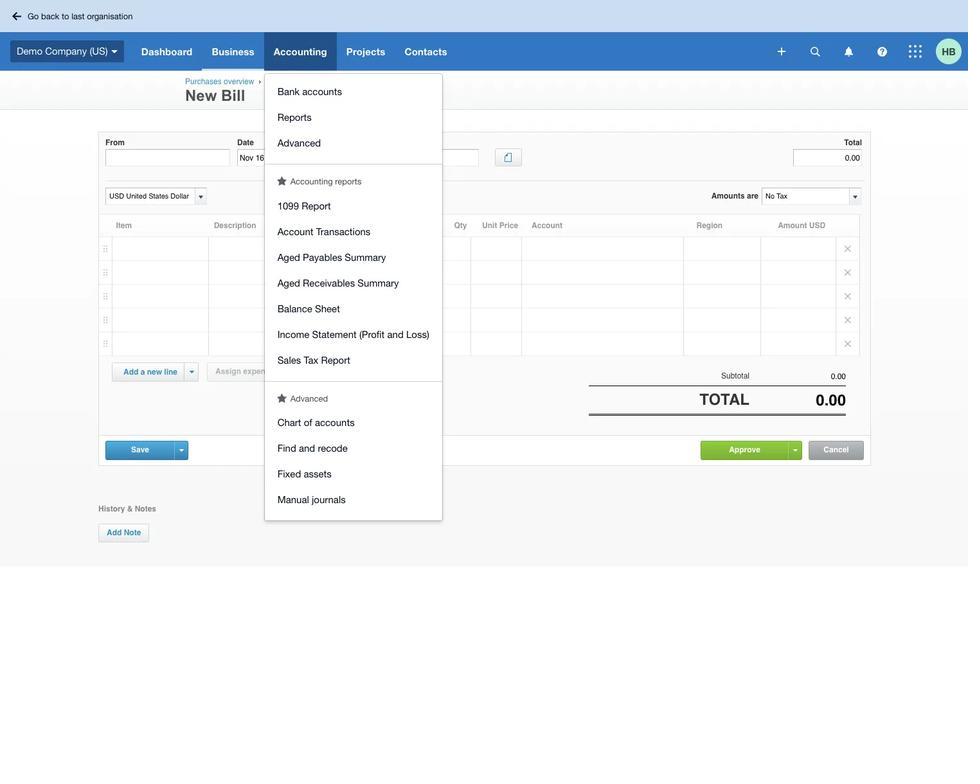 Task type: describe. For each thing, give the bounding box(es) containing it.
3 delete line item image from the top
[[837, 285, 860, 308]]

0 horizontal spatial a
[[141, 368, 145, 377]]

save link
[[106, 442, 174, 459]]

contacts button
[[395, 32, 457, 71]]

chart of accounts link
[[265, 412, 443, 438]]

reports
[[278, 112, 312, 123]]

bank accounts link
[[265, 80, 443, 106]]

(profit
[[360, 329, 385, 340]]

go
[[28, 11, 39, 21]]

purchases overview › bills to pay › new bill
[[185, 77, 313, 104]]

fixed assets
[[278, 469, 332, 480]]

new
[[147, 368, 162, 377]]

2 delete line item image from the top
[[837, 261, 860, 284]]

amounts are
[[712, 192, 759, 201]]

balance
[[278, 303, 313, 314]]

statement
[[312, 329, 357, 340]]

bank
[[278, 86, 300, 97]]

qty
[[454, 221, 467, 230]]

sales tax report
[[278, 355, 351, 366]]

business button
[[202, 32, 264, 71]]

Date text field
[[238, 150, 291, 166]]

manual
[[278, 495, 309, 506]]

region
[[697, 221, 723, 230]]

back
[[41, 11, 59, 21]]

fixed assets link
[[265, 463, 443, 489]]

bill
[[221, 87, 245, 104]]

recode
[[318, 443, 348, 454]]

account for account
[[532, 221, 563, 230]]

reports link
[[265, 106, 443, 132]]

more save options... image
[[179, 449, 184, 452]]

account transactions
[[278, 226, 371, 237]]

accounts inside advanced group
[[315, 418, 355, 428]]

1 horizontal spatial a
[[290, 367, 294, 376]]

new
[[185, 87, 217, 104]]

customer
[[297, 367, 331, 376]]

accounting reports
[[291, 177, 362, 187]]

1 vertical spatial advanced
[[291, 394, 328, 404]]

aged for aged payables summary
[[278, 252, 300, 263]]

sales
[[278, 355, 301, 366]]

company
[[45, 46, 87, 56]]

svg image inside demo company (us) popup button
[[111, 50, 118, 53]]

expenses
[[243, 367, 279, 376]]

Due Date text field
[[311, 150, 364, 166]]

approve link
[[702, 442, 789, 459]]

unit price
[[483, 221, 519, 230]]

loss)
[[407, 329, 430, 340]]

demo
[[17, 46, 42, 56]]

find and recode link
[[265, 438, 443, 463]]

manual journals
[[278, 495, 346, 506]]

unit
[[483, 221, 498, 230]]

1 delete line item image from the top
[[837, 237, 860, 261]]

hb button
[[937, 32, 969, 71]]

organisation
[[87, 11, 133, 21]]

price
[[500, 221, 519, 230]]

1099 report link
[[265, 195, 443, 220]]

assets
[[304, 469, 332, 480]]

cancel
[[824, 446, 850, 455]]

accounting for accounting reports
[[291, 177, 333, 187]]

purchases
[[185, 77, 222, 86]]

aged payables summary
[[278, 252, 386, 263]]

note
[[124, 529, 141, 538]]

manual journals link
[[265, 489, 443, 515]]

approve
[[730, 446, 761, 455]]

amount usd
[[779, 221, 826, 230]]

2 › from the left
[[308, 77, 310, 86]]

description
[[214, 221, 256, 230]]

report inside the 1099 report link
[[302, 200, 331, 211]]

navigation containing dashboard
[[132, 32, 769, 521]]

are
[[748, 192, 759, 201]]

add note
[[107, 529, 141, 538]]

purchases overview link
[[185, 77, 254, 86]]

accounting for accounting
[[274, 46, 327, 57]]

account transactions link
[[265, 220, 443, 246]]

aged receivables summary
[[278, 278, 399, 289]]

subtotal
[[722, 372, 750, 381]]

bills to pay link
[[266, 77, 303, 86]]

amount
[[779, 221, 808, 230]]

assign expenses to a customer or project link
[[207, 363, 378, 382]]

line
[[164, 368, 178, 377]]

advanced link
[[265, 132, 443, 158]]

receivables
[[303, 278, 355, 289]]

Total text field
[[794, 149, 863, 167]]

demo company (us) button
[[0, 32, 132, 71]]

add a new line link
[[116, 364, 185, 382]]

1 delete line item image from the top
[[837, 309, 860, 332]]

last
[[72, 11, 85, 21]]

2 date from the left
[[327, 138, 344, 147]]



Task type: vqa. For each thing, say whether or not it's contained in the screenshot.
Advanced's favourites image
yes



Task type: locate. For each thing, give the bounding box(es) containing it.
usd
[[810, 221, 826, 230]]

1 horizontal spatial add
[[124, 368, 139, 377]]

advanced down reports
[[278, 138, 321, 149]]

1 vertical spatial report
[[321, 355, 351, 366]]

sheet
[[315, 303, 340, 314]]

account down 1099
[[278, 226, 314, 237]]

list box
[[265, 74, 443, 521]]

a down the sales
[[290, 367, 294, 376]]

1 vertical spatial summary
[[358, 278, 399, 289]]

a left new
[[141, 368, 145, 377]]

assign expenses to a customer or project
[[216, 367, 369, 376]]

0 vertical spatial accounts
[[303, 86, 342, 97]]

1 vertical spatial and
[[299, 443, 315, 454]]

bank accounts
[[278, 86, 342, 97]]

summary inside "link"
[[345, 252, 386, 263]]

aged for aged receivables summary
[[278, 278, 300, 289]]

add a new line
[[124, 368, 178, 377]]

1 vertical spatial add
[[107, 529, 122, 538]]

and inside advanced group
[[299, 443, 315, 454]]

1 › from the left
[[259, 77, 262, 86]]

aged
[[278, 252, 300, 263], [278, 278, 300, 289]]

add left note
[[107, 529, 122, 538]]

balance sheet link
[[265, 298, 443, 323]]

accounting inside dropdown button
[[274, 46, 327, 57]]

None text field
[[106, 149, 230, 167], [763, 189, 849, 205], [106, 149, 230, 167], [763, 189, 849, 205]]

group containing bank accounts
[[265, 74, 443, 164]]

(us)
[[90, 46, 108, 56]]

advanced group
[[265, 405, 443, 521]]

0 vertical spatial add
[[124, 368, 139, 377]]

go back to last organisation link
[[8, 6, 140, 26]]

1 vertical spatial to
[[282, 77, 289, 86]]

delete line item image
[[837, 237, 860, 261], [837, 261, 860, 284], [837, 285, 860, 308]]

0 vertical spatial to
[[62, 11, 69, 21]]

account inside reports group
[[278, 226, 314, 237]]

business
[[212, 46, 255, 57]]

1 horizontal spatial svg image
[[878, 47, 888, 56]]

add for add a new line
[[124, 368, 139, 377]]

a
[[290, 367, 294, 376], [141, 368, 145, 377]]

reports
[[335, 177, 362, 187]]

accounts up recode
[[315, 418, 355, 428]]

and left loss)
[[388, 329, 404, 340]]

1 vertical spatial accounting
[[291, 177, 333, 187]]

more add line options... image
[[189, 371, 194, 374]]

0 horizontal spatial and
[[299, 443, 315, 454]]

to left last
[[62, 11, 69, 21]]

svg image
[[12, 12, 21, 20], [910, 45, 923, 58], [811, 47, 821, 56], [845, 47, 853, 56], [111, 50, 118, 53]]

fixed
[[278, 469, 301, 480]]

summary inside 'link'
[[358, 278, 399, 289]]

account for account transactions
[[278, 226, 314, 237]]

report up or
[[321, 355, 351, 366]]

or
[[334, 367, 341, 376]]

due
[[310, 138, 325, 147]]

contacts
[[405, 46, 448, 57]]

summary down "account transactions" link at the top of page
[[345, 252, 386, 263]]

1 vertical spatial aged
[[278, 278, 300, 289]]

balance sheet
[[278, 303, 340, 314]]

0 vertical spatial advanced
[[278, 138, 321, 149]]

accounting up pay
[[274, 46, 327, 57]]

overview
[[224, 77, 254, 86]]

assign
[[216, 367, 241, 376]]

add left new
[[124, 368, 139, 377]]

add
[[124, 368, 139, 377], [107, 529, 122, 538]]

to for a
[[281, 367, 288, 376]]

1 horizontal spatial and
[[388, 329, 404, 340]]

accounting up 1099 report
[[291, 177, 333, 187]]

account
[[532, 221, 563, 230], [278, 226, 314, 237]]

0 horizontal spatial svg image
[[778, 48, 786, 55]]

total
[[845, 138, 863, 147]]

sales tax report link
[[265, 349, 443, 375]]

projects
[[347, 46, 386, 57]]

due date
[[310, 138, 344, 147]]

0 horizontal spatial ›
[[259, 77, 262, 86]]

1099
[[278, 200, 299, 211]]

dashboard
[[141, 46, 193, 57]]

&
[[127, 505, 133, 514]]

2 aged from the top
[[278, 278, 300, 289]]

navigation
[[132, 32, 769, 521]]

delete line item image
[[837, 309, 860, 332], [837, 333, 860, 356]]

date
[[237, 138, 254, 147], [327, 138, 344, 147]]

1 aged from the top
[[278, 252, 300, 263]]

chart
[[278, 418, 301, 428]]

hb
[[943, 45, 957, 57]]

aged left payables
[[278, 252, 300, 263]]

and inside reports group
[[388, 329, 404, 340]]

1 date from the left
[[237, 138, 254, 147]]

0 horizontal spatial add
[[107, 529, 122, 538]]

go back to last organisation
[[28, 11, 133, 21]]

more approve options... image
[[794, 449, 798, 452]]

find and recode
[[278, 443, 348, 454]]

bills
[[266, 77, 280, 86]]

advanced inside advanced link
[[278, 138, 321, 149]]

and right the find
[[299, 443, 315, 454]]

banner containing hb
[[0, 0, 969, 521]]

2 delete line item image from the top
[[837, 333, 860, 356]]

aged up balance
[[278, 278, 300, 289]]

amounts
[[712, 192, 745, 201]]

to
[[62, 11, 69, 21], [282, 77, 289, 86], [281, 367, 288, 376]]

svg image
[[878, 47, 888, 56], [778, 48, 786, 55]]

list box containing bank accounts
[[265, 74, 443, 521]]

0 horizontal spatial date
[[237, 138, 254, 147]]

2 vertical spatial delete line item image
[[837, 285, 860, 308]]

svg image inside go back to last organisation link
[[12, 12, 21, 20]]

1 vertical spatial delete line item image
[[837, 333, 860, 356]]

dashboard link
[[132, 32, 202, 71]]

income statement (profit and loss)
[[278, 329, 430, 340]]

demo company (us)
[[17, 46, 108, 56]]

group
[[265, 74, 443, 164]]

find
[[278, 443, 296, 454]]

to left pay
[[282, 77, 289, 86]]

of
[[304, 418, 313, 428]]

› up bank accounts
[[308, 77, 310, 86]]

pay
[[291, 77, 303, 86]]

1 vertical spatial delete line item image
[[837, 261, 860, 284]]

history & notes
[[98, 505, 156, 514]]

to inside purchases overview › bills to pay › new bill
[[282, 77, 289, 86]]

0 vertical spatial report
[[302, 200, 331, 211]]

1 horizontal spatial date
[[327, 138, 344, 147]]

0 vertical spatial delete line item image
[[837, 237, 860, 261]]

summary for aged payables summary
[[345, 252, 386, 263]]

aged inside 'link'
[[278, 278, 300, 289]]

accounts inside group
[[303, 86, 342, 97]]

report
[[302, 200, 331, 211], [321, 355, 351, 366]]

to for last
[[62, 11, 69, 21]]

aged receivables summary link
[[265, 272, 443, 298]]

0 vertical spatial summary
[[345, 252, 386, 263]]

1 horizontal spatial account
[[532, 221, 563, 230]]

report down the "accounting reports"
[[302, 200, 331, 211]]

transactions
[[316, 226, 371, 237]]

payables
[[303, 252, 342, 263]]

aged payables summary link
[[265, 246, 443, 272]]

0 vertical spatial delete line item image
[[837, 309, 860, 332]]

total
[[700, 391, 750, 409]]

None text field
[[106, 189, 193, 205], [750, 373, 847, 382], [750, 392, 847, 410], [106, 189, 193, 205], [750, 373, 847, 382], [750, 392, 847, 410]]

advanced up of at the bottom
[[291, 394, 328, 404]]

1 horizontal spatial ›
[[308, 77, 310, 86]]

accounts right bank
[[303, 86, 342, 97]]

income statement (profit and loss) link
[[265, 323, 443, 349]]

banner
[[0, 0, 969, 521]]

0 horizontal spatial account
[[278, 226, 314, 237]]

to down the sales
[[281, 367, 288, 376]]

favourites image
[[277, 393, 287, 403]]

aged inside "link"
[[278, 252, 300, 263]]

2 vertical spatial to
[[281, 367, 288, 376]]

› left bills
[[259, 77, 262, 86]]

project
[[343, 367, 369, 376]]

Reference text field
[[383, 149, 479, 167]]

1 vertical spatial accounts
[[315, 418, 355, 428]]

favourites image
[[277, 176, 287, 186]]

save
[[131, 446, 149, 455]]

0 vertical spatial accounting
[[274, 46, 327, 57]]

summary for aged receivables summary
[[358, 278, 399, 289]]

accounting button
[[264, 32, 337, 71]]

reports group
[[265, 188, 443, 381]]

account right the price
[[532, 221, 563, 230]]

date up due date text field
[[327, 138, 344, 147]]

and
[[388, 329, 404, 340], [299, 443, 315, 454]]

accounts
[[303, 86, 342, 97], [315, 418, 355, 428]]

1099 report
[[278, 200, 331, 211]]

0 vertical spatial aged
[[278, 252, 300, 263]]

0 vertical spatial and
[[388, 329, 404, 340]]

advanced
[[278, 138, 321, 149], [291, 394, 328, 404]]

summary down aged payables summary "link" on the top left of page
[[358, 278, 399, 289]]

cancel button
[[810, 442, 864, 460]]

date up date text field
[[237, 138, 254, 147]]

accounting inside 'list box'
[[291, 177, 333, 187]]

report inside sales tax report link
[[321, 355, 351, 366]]

add for add note
[[107, 529, 122, 538]]



